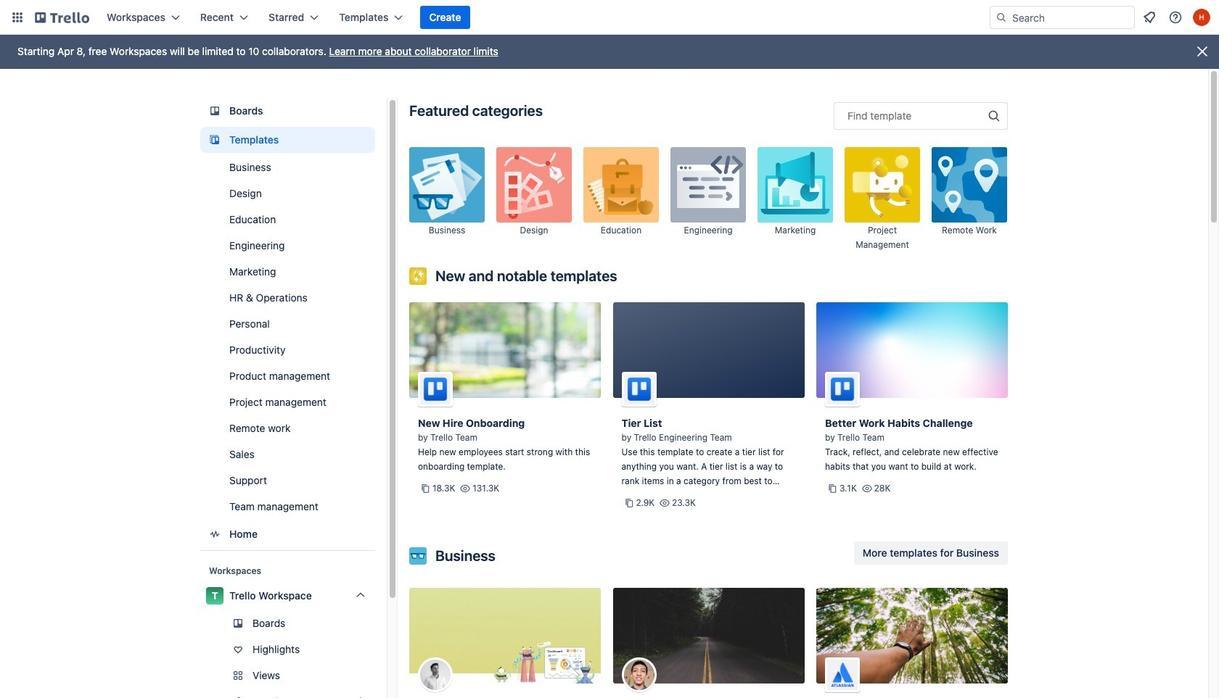 Task type: locate. For each thing, give the bounding box(es) containing it.
1 business icon image from the top
[[409, 147, 485, 223]]

atlassian image
[[825, 658, 860, 693]]

0 notifications image
[[1141, 9, 1158, 26]]

board image
[[206, 102, 224, 120]]

marketing icon image
[[758, 147, 833, 223]]

None field
[[834, 102, 1008, 130]]

syarfandi achmad image
[[622, 658, 656, 693]]

open information menu image
[[1168, 10, 1183, 25]]

1 vertical spatial business icon image
[[409, 548, 427, 565]]

business icon image
[[409, 147, 485, 223], [409, 548, 427, 565]]

2 trello team image from the left
[[825, 372, 860, 407]]

0 horizontal spatial trello team image
[[418, 372, 453, 407]]

trello engineering team image
[[622, 372, 656, 407]]

forward image
[[372, 668, 390, 685]]

back to home image
[[35, 6, 89, 29]]

forward image
[[372, 694, 390, 699]]

engineering icon image
[[671, 147, 746, 223]]

education icon image
[[583, 147, 659, 223]]

0 vertical spatial business icon image
[[409, 147, 485, 223]]

trello team image
[[418, 372, 453, 407], [825, 372, 860, 407]]

1 horizontal spatial trello team image
[[825, 372, 860, 407]]

add image
[[352, 694, 369, 699]]

Search field
[[1007, 7, 1134, 28]]

project management icon image
[[845, 147, 920, 223]]



Task type: describe. For each thing, give the bounding box(es) containing it.
home image
[[206, 526, 224, 544]]

search image
[[996, 12, 1007, 23]]

design icon image
[[496, 147, 572, 223]]

remote work icon image
[[932, 147, 1007, 223]]

template board image
[[206, 131, 224, 149]]

howard (howard38800628) image
[[1193, 9, 1211, 26]]

primary element
[[0, 0, 1219, 35]]

2 business icon image from the top
[[409, 548, 427, 565]]

1 trello team image from the left
[[418, 372, 453, 407]]

toni, founder @ crmble image
[[418, 658, 453, 693]]



Task type: vqa. For each thing, say whether or not it's contained in the screenshot.
"DESIGN HUDDLE" button
no



